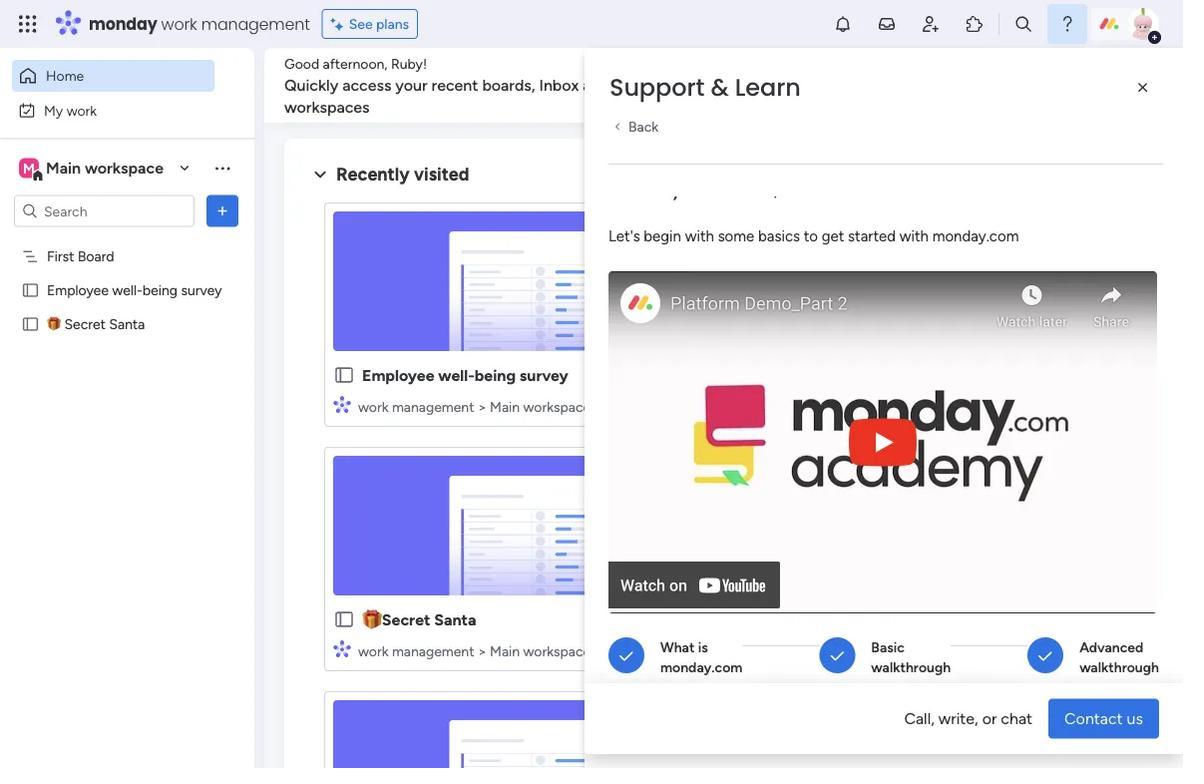 Task type: vqa. For each thing, say whether or not it's contained in the screenshot.
the started
yes



Task type: locate. For each thing, give the bounding box(es) containing it.
1 horizontal spatial being
[[475, 366, 516, 385]]

quickly
[[284, 75, 338, 94]]

0 horizontal spatial &
[[711, 71, 729, 104]]

🎁 secret santa for public board image associated with 🎁 secret santa
[[47, 316, 145, 333]]

visited
[[414, 164, 469, 185]]

management for 🎁 secret santa
[[392, 642, 474, 659]]

management
[[201, 12, 310, 35], [392, 398, 474, 415], [392, 642, 474, 659]]

list box
[[0, 235, 254, 610]]

1 public board image from the top
[[333, 364, 355, 386]]

🎁 secret santa inside 'list box'
[[47, 316, 145, 333]]

walkthrough inside join a webinar element
[[1012, 715, 1089, 732]]

1 horizontal spatial get
[[912, 443, 936, 462]]

boost
[[866, 311, 908, 330]]

with left some
[[685, 227, 714, 245]]

0 horizontal spatial secret
[[64, 316, 106, 333]]

&
[[711, 71, 729, 104], [898, 443, 908, 462]]

basic
[[871, 639, 905, 656]]

help
[[933, 596, 963, 613], [1031, 717, 1066, 738]]

with
[[685, 227, 714, 245], [899, 227, 929, 245], [1095, 311, 1126, 330]]

0 vertical spatial 🎁 secret santa
[[47, 316, 145, 333]]

0 vertical spatial your
[[395, 75, 428, 94]]

2 vertical spatial get
[[997, 619, 1018, 636]]

getting started
[[933, 501, 1032, 518]]

learn inside help center learn and get support
[[933, 619, 967, 636]]

board
[[78, 248, 114, 265]]

1 vertical spatial workspace
[[523, 398, 591, 415]]

1 vertical spatial &
[[898, 443, 908, 462]]

plans
[[376, 15, 409, 32]]

advanced
[[1079, 639, 1144, 656]]

templates right explore
[[996, 379, 1068, 398]]

learn for help center learn and get support
[[933, 619, 967, 636]]

started right to
[[848, 227, 896, 245]]

2 vertical spatial management
[[392, 642, 474, 659]]

monday.com
[[932, 227, 1019, 245], [660, 659, 743, 676]]

main inside workspace selection element
[[46, 159, 81, 178]]

public board image for 🎁 secret santa
[[333, 609, 355, 630]]

monday work management
[[89, 12, 310, 35]]

explore templates
[[939, 379, 1068, 398]]

being inside quick search results list box
[[475, 366, 516, 385]]

0 vertical spatial survey
[[181, 282, 222, 299]]

option
[[0, 238, 254, 242]]

quick search results list box
[[308, 187, 806, 768]]

public board image
[[333, 364, 355, 386], [333, 609, 355, 630]]

learn
[[735, 71, 801, 104], [854, 443, 894, 462], [933, 619, 967, 636]]

1 horizontal spatial and
[[971, 619, 994, 636]]

work management > main workspace for being
[[358, 398, 591, 415]]

0 horizontal spatial well-
[[112, 282, 143, 299]]

is
[[698, 639, 708, 656]]

your up made
[[912, 311, 943, 330]]

0 vertical spatial main
[[46, 159, 81, 178]]

0 horizontal spatial with
[[685, 227, 714, 245]]

0 vertical spatial employee well-being survey
[[47, 282, 222, 299]]

1 horizontal spatial started
[[985, 501, 1032, 518]]

2 work management > main workspace from the top
[[358, 642, 591, 659]]

public board image for 🎁 secret santa
[[21, 315, 40, 334]]

1 public board image from the top
[[21, 281, 40, 300]]

1 horizontal spatial help
[[1031, 717, 1066, 738]]

add to favorites image
[[751, 609, 771, 629]]

0 horizontal spatial started
[[848, 227, 896, 245]]

notifications image
[[833, 14, 853, 34]]

0 horizontal spatial learn
[[735, 71, 801, 104]]

1 vertical spatial get
[[912, 443, 936, 462]]

help center learn and get support
[[933, 596, 1071, 636]]

see
[[349, 15, 373, 32]]

0 vertical spatial >
[[478, 398, 486, 415]]

workspace for employee well-being survey
[[523, 398, 591, 415]]

well-
[[112, 282, 143, 299], [438, 366, 475, 385]]

2 vertical spatial main
[[490, 642, 520, 659]]

ruby anderson image
[[1127, 8, 1159, 40]]

main
[[46, 159, 81, 178], [490, 398, 520, 415], [490, 642, 520, 659]]

2 vertical spatial learn
[[933, 619, 967, 636]]

help for help center learn and get support
[[933, 596, 963, 613]]

secret
[[64, 316, 106, 333], [382, 610, 430, 629]]

templates inside button
[[996, 379, 1068, 398]]

0 horizontal spatial employee
[[47, 282, 109, 299]]

0 vertical spatial 🎁
[[47, 316, 61, 333]]

2 public board image from the top
[[333, 609, 355, 630]]

0 vertical spatial get
[[822, 227, 844, 245]]

basic walkthrough button
[[819, 637, 951, 681]]

made
[[913, 335, 952, 354]]

0 horizontal spatial employee well-being survey
[[47, 282, 222, 299]]

0 vertical spatial started
[[848, 227, 896, 245]]

2 public board image from the top
[[21, 315, 40, 334]]

0 vertical spatial public board image
[[333, 364, 355, 386]]

0 vertical spatial &
[[711, 71, 729, 104]]

list box containing first board
[[0, 235, 254, 610]]

employee well-being survey inside quick search results list box
[[362, 366, 568, 385]]

0 vertical spatial help
[[933, 596, 963, 613]]

workspace inside workspace selection element
[[85, 159, 164, 178]]

see plans
[[349, 15, 409, 32]]

and
[[583, 75, 609, 94], [971, 619, 994, 636]]

write,
[[938, 709, 978, 728]]

learn for support & learn
[[735, 71, 801, 104]]

1 horizontal spatial employee
[[362, 366, 434, 385]]

and inside help center learn and get support
[[971, 619, 994, 636]]

call,
[[904, 709, 934, 728]]

search everything image
[[1014, 14, 1033, 34]]

employee well-being survey for public board image for employee well-being survey
[[47, 282, 222, 299]]

🎁 secret santa for public board icon corresponding to 🎁 secret santa
[[362, 610, 476, 629]]

2 > from the top
[[478, 642, 486, 659]]

help for help
[[1031, 717, 1066, 738]]

employee
[[47, 282, 109, 299], [362, 366, 434, 385]]

live
[[987, 715, 1008, 732]]

> for santa
[[478, 642, 486, 659]]

1 vertical spatial 🎁 secret santa
[[362, 610, 476, 629]]

0 vertical spatial being
[[143, 282, 178, 299]]

work management > main workspace
[[358, 398, 591, 415], [358, 642, 591, 659]]

help button
[[1014, 711, 1083, 744]]

1 horizontal spatial &
[[898, 443, 908, 462]]

with up boost
[[899, 227, 929, 245]]

1 vertical spatial 🎁
[[362, 610, 378, 629]]

get
[[822, 227, 844, 245], [912, 443, 936, 462], [997, 619, 1018, 636]]

started right getting
[[985, 501, 1032, 518]]

0 vertical spatial well-
[[112, 282, 143, 299]]

0 horizontal spatial survey
[[181, 282, 222, 299]]

2 horizontal spatial get
[[997, 619, 1018, 636]]

options image
[[212, 201, 232, 221]]

1 vertical spatial employee well-being survey
[[362, 366, 568, 385]]

with right minutes
[[1095, 311, 1126, 330]]

support
[[610, 71, 705, 104]]

1 vertical spatial well-
[[438, 366, 475, 385]]

1 horizontal spatial 🎁 secret santa
[[362, 610, 476, 629]]

work
[[161, 12, 197, 35], [66, 102, 97, 119], [358, 398, 388, 415], [358, 642, 388, 659]]

1 horizontal spatial well-
[[438, 366, 475, 385]]

1 horizontal spatial your
[[912, 311, 943, 330]]

🎁 secret santa inside quick search results list box
[[362, 610, 476, 629]]

main for employee well-being survey
[[490, 398, 520, 415]]

inbox image
[[877, 14, 897, 34]]

0 vertical spatial learn
[[735, 71, 801, 104]]

1 vertical spatial >
[[478, 642, 486, 659]]

2 vertical spatial workspace
[[523, 642, 591, 659]]

🎁
[[47, 316, 61, 333], [362, 610, 378, 629]]

& left inspired
[[898, 443, 908, 462]]

1 vertical spatial management
[[392, 398, 474, 415]]

secret inside 'list box'
[[64, 316, 106, 333]]

contact us
[[1064, 709, 1143, 728]]

templates inside boost your workflow in minutes with ready-made templates
[[956, 335, 1028, 354]]

and inside good afternoon, ruby! quickly access your recent boards, inbox and workspaces
[[583, 75, 609, 94]]

1 vertical spatial help
[[1031, 717, 1066, 738]]

apps image
[[965, 14, 985, 34]]

get right to
[[822, 227, 844, 245]]

2 horizontal spatial learn
[[933, 619, 967, 636]]

advanced walkthrough button
[[1028, 637, 1159, 681]]

0 vertical spatial secret
[[64, 316, 106, 333]]

0 vertical spatial and
[[583, 75, 609, 94]]

survey
[[181, 282, 222, 299], [520, 366, 568, 385]]

0 vertical spatial public board image
[[21, 281, 40, 300]]

with inside boost your workflow in minutes with ready-made templates
[[1095, 311, 1126, 330]]

management for employee well-being survey
[[392, 398, 474, 415]]

help inside help center learn and get support
[[933, 596, 963, 613]]

inbox
[[539, 75, 579, 94]]

1 vertical spatial main
[[490, 398, 520, 415]]

monday.com down "is"
[[660, 659, 743, 676]]

employee well-being survey
[[47, 282, 222, 299], [362, 366, 568, 385]]

1 vertical spatial started
[[985, 501, 1032, 518]]

help center element
[[854, 576, 1153, 656]]

1 > from the top
[[478, 398, 486, 415]]

0 horizontal spatial being
[[143, 282, 178, 299]]

2 horizontal spatial with
[[1095, 311, 1126, 330]]

secret inside quick search results list box
[[382, 610, 430, 629]]

workspace for 🎁 secret santa
[[523, 642, 591, 659]]

santa for public board image associated with 🎁 secret santa
[[109, 316, 145, 333]]

ruby!
[[391, 55, 427, 72]]

ready-
[[866, 335, 913, 354]]

santa
[[109, 316, 145, 333], [434, 610, 476, 629]]

0 horizontal spatial 🎁 secret santa
[[47, 316, 145, 333]]

1 horizontal spatial santa
[[434, 610, 476, 629]]

good afternoon, ruby! quickly access your recent boards, inbox and workspaces
[[284, 55, 609, 116]]

my work button
[[12, 94, 214, 126]]

started
[[848, 227, 896, 245], [985, 501, 1032, 518]]

remove from favorites image
[[751, 365, 771, 385]]

1 vertical spatial employee
[[362, 366, 434, 385]]

1 vertical spatial work management > main workspace
[[358, 642, 591, 659]]

1 vertical spatial public board image
[[21, 315, 40, 334]]

monday.com up workflow
[[932, 227, 1019, 245]]

workflow
[[947, 311, 1013, 330]]

1 horizontal spatial secret
[[382, 610, 430, 629]]

1 vertical spatial survey
[[520, 366, 568, 385]]

1 vertical spatial your
[[912, 311, 943, 330]]

home button
[[12, 60, 214, 92]]

templates image image
[[872, 155, 1135, 292]]

1 vertical spatial being
[[475, 366, 516, 385]]

& right support
[[711, 71, 729, 104]]

0 horizontal spatial and
[[583, 75, 609, 94]]

public board image
[[21, 281, 40, 300], [21, 315, 40, 334]]

0 horizontal spatial monday.com
[[660, 659, 743, 676]]

1 horizontal spatial survey
[[520, 366, 568, 385]]

1 vertical spatial santa
[[434, 610, 476, 629]]

workspace selection element
[[19, 156, 167, 182]]

0 vertical spatial workspace
[[85, 159, 164, 178]]

being
[[143, 282, 178, 299], [475, 366, 516, 385]]

0 vertical spatial employee
[[47, 282, 109, 299]]

public board image for employee well-being survey
[[333, 364, 355, 386]]

walkthrough for basic
[[871, 659, 951, 676]]

back
[[628, 118, 658, 135]]

0 horizontal spatial your
[[395, 75, 428, 94]]

help inside button
[[1031, 717, 1066, 738]]

1 horizontal spatial 🎁
[[362, 610, 378, 629]]

1 horizontal spatial with
[[899, 227, 929, 245]]

your down the ruby!
[[395, 75, 428, 94]]

secret for public board image associated with 🎁 secret santa
[[64, 316, 106, 333]]

1 vertical spatial public board image
[[333, 609, 355, 630]]

0 vertical spatial management
[[201, 12, 310, 35]]

1 horizontal spatial employee well-being survey
[[362, 366, 568, 385]]

your inside good afternoon, ruby! quickly access your recent boards, inbox and workspaces
[[395, 75, 428, 94]]

first board
[[47, 248, 114, 265]]

get left inspired
[[912, 443, 936, 462]]

get down center
[[997, 619, 1018, 636]]

1 vertical spatial and
[[971, 619, 994, 636]]

work inside 'my work' button
[[66, 102, 97, 119]]

survey inside quick search results list box
[[520, 366, 568, 385]]

inspired
[[940, 443, 997, 462]]

Search in workspace field
[[42, 200, 167, 222]]

1 work management > main workspace from the top
[[358, 398, 591, 415]]

and down center
[[971, 619, 994, 636]]

and right inbox
[[583, 75, 609, 94]]

0 horizontal spatial santa
[[109, 316, 145, 333]]

what is monday.com
[[660, 639, 743, 676]]

0 vertical spatial santa
[[109, 316, 145, 333]]

1 vertical spatial templates
[[996, 379, 1068, 398]]

0 vertical spatial work management > main workspace
[[358, 398, 591, 415]]

santa inside quick search results list box
[[434, 610, 476, 629]]

support & learn
[[610, 71, 801, 104]]

boards,
[[482, 75, 535, 94]]

employee well-being survey inside 'list box'
[[47, 282, 222, 299]]

templates down workflow
[[956, 335, 1028, 354]]

monday.com inside button
[[660, 659, 743, 676]]

1 vertical spatial secret
[[382, 610, 430, 629]]

>
[[478, 398, 486, 415], [478, 642, 486, 659]]

explore templates button
[[866, 368, 1141, 408]]

walkthrough
[[871, 659, 951, 676], [1079, 659, 1159, 676], [1012, 715, 1089, 732]]

survey for public board image for employee well-being survey
[[181, 282, 222, 299]]

0 horizontal spatial help
[[933, 596, 963, 613]]

being inside 'list box'
[[143, 282, 178, 299]]

0 vertical spatial monday.com
[[932, 227, 1019, 245]]

begin
[[644, 227, 681, 245]]

your
[[395, 75, 428, 94], [912, 311, 943, 330]]

1 vertical spatial monday.com
[[660, 659, 743, 676]]

1 horizontal spatial learn
[[854, 443, 894, 462]]

0 vertical spatial templates
[[956, 335, 1028, 354]]



Task type: describe. For each thing, give the bounding box(es) containing it.
1 horizontal spatial monday.com
[[932, 227, 1019, 245]]

contact
[[1064, 709, 1123, 728]]

watch a live walkthrough
[[933, 715, 1089, 732]]

walkthrough for advanced
[[1079, 659, 1159, 676]]

workspaces
[[284, 97, 370, 116]]

what is monday.com button
[[609, 637, 743, 681]]

get inside help center learn and get support
[[997, 619, 1018, 636]]

contact us button
[[1049, 699, 1159, 739]]

advanced walkthrough
[[1079, 639, 1159, 676]]

& for learn
[[898, 443, 908, 462]]

your inside boost your workflow in minutes with ready-made templates
[[912, 311, 943, 330]]

monday
[[89, 12, 157, 35]]

> for being
[[478, 398, 486, 415]]

0 horizontal spatial 🎁
[[47, 316, 61, 333]]

being for public board image for employee well-being survey
[[143, 282, 178, 299]]

quick search button
[[1010, 65, 1153, 105]]

access
[[342, 75, 392, 94]]

us
[[1127, 709, 1143, 728]]

🎁 inside quick search results list box
[[362, 610, 378, 629]]

main workspace
[[46, 159, 164, 178]]

work management > main workspace for santa
[[358, 642, 591, 659]]

call, write, or chat
[[904, 709, 1033, 728]]

being for public board icon associated with employee well-being survey
[[475, 366, 516, 385]]

to
[[804, 227, 818, 245]]

employee well-being survey for public board icon associated with employee well-being survey
[[362, 366, 568, 385]]

survey for public board icon associated with employee well-being survey
[[520, 366, 568, 385]]

let's begin with some basics to get started with monday.com
[[609, 227, 1019, 245]]

help image
[[1057, 14, 1077, 34]]

in
[[1017, 311, 1029, 330]]

& for support
[[711, 71, 729, 104]]

quick
[[1042, 76, 1084, 95]]

employee inside quick search results list box
[[362, 366, 434, 385]]

recently visited
[[336, 164, 469, 185]]

workspace options image
[[212, 158, 232, 178]]

learn & get inspired
[[854, 443, 997, 462]]

close recently visited image
[[308, 163, 332, 187]]

watch
[[933, 715, 973, 732]]

invite members image
[[921, 14, 941, 34]]

1 vertical spatial learn
[[854, 443, 894, 462]]

search
[[1088, 76, 1137, 95]]

some
[[718, 227, 754, 245]]

center
[[966, 596, 1008, 613]]

back button
[[609, 116, 664, 138]]

m
[[23, 160, 35, 177]]

0 horizontal spatial get
[[822, 227, 844, 245]]

main for 🎁 secret santa
[[490, 642, 520, 659]]

workspace image
[[19, 157, 39, 179]]

home
[[46, 67, 84, 84]]

a
[[977, 715, 984, 732]]

public board image for employee well-being survey
[[21, 281, 40, 300]]

first
[[47, 248, 74, 265]]

or
[[982, 709, 997, 728]]

secret for public board icon corresponding to 🎁 secret santa
[[382, 610, 430, 629]]

well- inside quick search results list box
[[438, 366, 475, 385]]

select product image
[[18, 14, 38, 34]]

getting
[[933, 501, 982, 518]]

let's
[[609, 227, 640, 245]]

quick search
[[1042, 76, 1137, 95]]

see plans button
[[322, 9, 418, 39]]

santa for public board icon corresponding to 🎁 secret santa
[[434, 610, 476, 629]]

recently
[[336, 164, 410, 185]]

afternoon,
[[323, 55, 388, 72]]

explore
[[939, 379, 992, 398]]

basics
[[758, 227, 800, 245]]

recent
[[431, 75, 478, 94]]

basic walkthrough
[[871, 639, 951, 676]]

minutes
[[1033, 311, 1091, 330]]

what
[[660, 639, 695, 656]]

chat
[[1001, 709, 1033, 728]]

support
[[1022, 619, 1071, 636]]

my
[[44, 102, 63, 119]]

join a webinar element
[[854, 672, 1153, 752]]

my work
[[44, 102, 97, 119]]

good
[[284, 55, 319, 72]]

boost your workflow in minutes with ready-made templates
[[866, 311, 1126, 354]]



